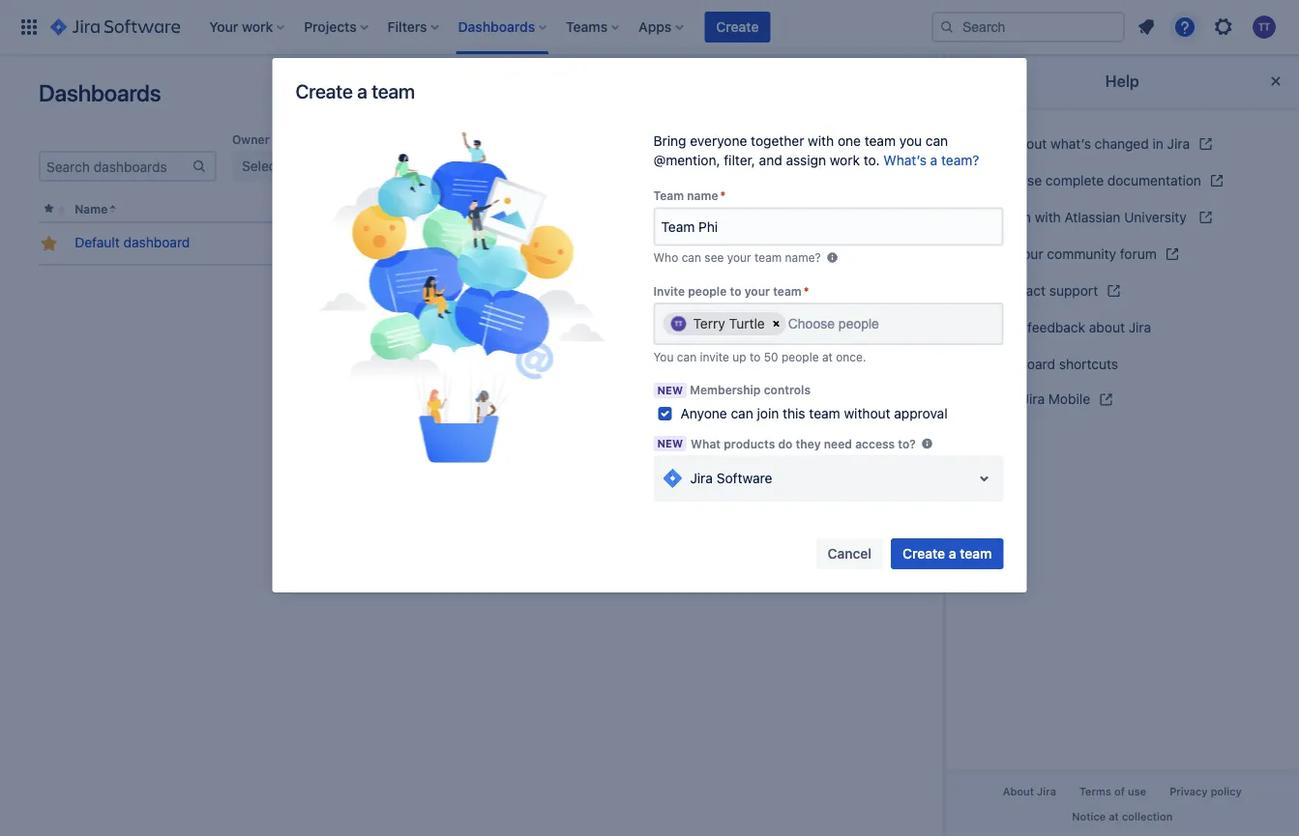 Task type: describe. For each thing, give the bounding box(es) containing it.
name
[[687, 189, 718, 203]]

collection
[[1122, 810, 1173, 823]]

browse
[[996, 172, 1042, 188]]

learn
[[996, 209, 1031, 225]]

create button
[[705, 12, 770, 43]]

they
[[796, 437, 821, 451]]

50
[[764, 350, 778, 364]]

select owner
[[242, 158, 323, 174]]

ask our community forum
[[996, 246, 1157, 262]]

new membership controls anyone can join this team without approval
[[657, 384, 948, 422]]

select for select group
[[660, 158, 699, 174]]

editors
[[678, 203, 719, 216]]

university
[[1124, 209, 1187, 225]]

owner
[[285, 158, 323, 174]]

help
[[1106, 72, 1139, 90]]

cancel button
[[816, 539, 883, 570]]

1 horizontal spatial at
[[1109, 810, 1119, 823]]

our
[[1023, 246, 1044, 262]]

support
[[1050, 282, 1098, 298]]

select for select project
[[451, 158, 490, 174]]

notice at collection
[[1072, 810, 1173, 823]]

new for new
[[657, 438, 683, 450]]

membership
[[690, 384, 761, 397]]

2 people
[[867, 235, 921, 251]]

out
[[1027, 136, 1047, 152]]

create banner
[[0, 0, 1299, 54]]

learn with atlassian university
[[996, 209, 1190, 225]]

group
[[703, 158, 739, 174]]

one
[[838, 133, 861, 149]]

privacy policy
[[1170, 786, 1242, 799]]

Search field
[[931, 12, 1125, 43]]

name button
[[75, 203, 108, 216]]

terry
[[693, 316, 725, 332]]

you can invite up to 50 people       at once.
[[653, 350, 866, 364]]

Choose people text field
[[788, 317, 884, 332]]

with inside bring everyone together with one team you can @mention, filter, and assign work to.
[[808, 133, 834, 149]]

open image for group
[[813, 155, 836, 178]]

1 horizontal spatial *
[[804, 284, 809, 298]]

find out what's changed in jira link
[[961, 126, 1284, 162]]

default dashboard
[[75, 235, 190, 251]]

privacy policy link
[[1158, 780, 1254, 805]]

1 vertical spatial a
[[930, 152, 938, 168]]

team inside bring everyone together with one team you can @mention, filter, and assign work to.
[[865, 133, 896, 149]]

select for select owner
[[242, 158, 281, 174]]

use
[[1128, 786, 1147, 799]]

terms of use
[[1080, 786, 1147, 799]]

give feedback about jira link
[[961, 309, 1284, 345]]

keyboard shortcuts link
[[961, 345, 1284, 382]]

public
[[525, 235, 563, 251]]

policy
[[1211, 786, 1242, 799]]

people for 2
[[879, 235, 921, 251]]

1 horizontal spatial people
[[782, 350, 819, 364]]

in
[[1153, 136, 1164, 152]]

can left see
[[682, 251, 701, 265]]

terry turtle image
[[671, 316, 686, 332]]

cancel
[[828, 546, 872, 562]]

ask
[[996, 246, 1019, 262]]

complete
[[1046, 172, 1104, 188]]

starred by
[[867, 203, 927, 216]]

ask our community forum link
[[961, 236, 1284, 273]]

dashboard
[[123, 235, 190, 251]]

jira inside button
[[1037, 786, 1056, 799]]

invite people to your team *
[[653, 284, 809, 298]]

name?
[[785, 251, 821, 265]]

Search dashboards text field
[[41, 153, 192, 180]]

get jira mobile
[[996, 391, 1090, 407]]

what products do they need access to?
[[691, 437, 916, 451]]

jira software
[[690, 471, 772, 487]]

once.
[[836, 350, 866, 364]]

to?
[[898, 437, 916, 451]]

dashboards
[[39, 79, 161, 106]]

jira software image
[[661, 467, 684, 490]]

about
[[1089, 320, 1125, 336]]

@mention,
[[653, 152, 720, 168]]

owner inside dashboards details element
[[311, 203, 348, 216]]

approval
[[894, 406, 948, 422]]

work
[[830, 152, 860, 168]]

about jira button
[[991, 780, 1068, 805]]

invite
[[700, 350, 729, 364]]

access
[[855, 437, 895, 451]]

starred
[[867, 203, 910, 216]]

team
[[653, 189, 684, 203]]

software
[[717, 471, 772, 487]]

you
[[899, 133, 922, 149]]

team inside button
[[960, 546, 992, 562]]

what's
[[883, 152, 927, 168]]

mobile
[[1049, 391, 1090, 407]]

keyboard
[[996, 356, 1056, 372]]

bring
[[653, 133, 686, 149]]

give
[[996, 320, 1024, 336]]

see
[[705, 251, 724, 265]]

learn with atlassian university link
[[961, 199, 1284, 236]]

keyboard shortcuts
[[996, 356, 1118, 372]]

give feedback about jira
[[996, 320, 1151, 336]]



Task type: vqa. For each thing, say whether or not it's contained in the screenshot.
feature
no



Task type: locate. For each thing, give the bounding box(es) containing it.
1 vertical spatial create
[[296, 79, 353, 102]]

0 horizontal spatial a
[[357, 79, 367, 102]]

do
[[778, 437, 793, 451]]

2
[[867, 235, 875, 251]]

find
[[996, 136, 1023, 152]]

0 vertical spatial create
[[716, 19, 759, 35]]

create a team element
[[296, 132, 629, 468]]

find out what's changed in jira
[[996, 136, 1190, 152]]

can up what's a team?
[[926, 133, 948, 149]]

your down private
[[727, 251, 751, 265]]

by
[[913, 203, 927, 216]]

can inside bring everyone together with one team you can @mention, filter, and assign work to.
[[926, 133, 948, 149]]

notice at collection link
[[1061, 805, 1185, 829]]

contact
[[996, 282, 1046, 298]]

and
[[759, 152, 782, 168]]

group
[[650, 133, 685, 146]]

0 vertical spatial your
[[727, 251, 751, 265]]

1 vertical spatial new
[[657, 438, 683, 450]]

close image
[[1264, 70, 1287, 93]]

select
[[242, 158, 281, 174], [451, 158, 490, 174], [660, 158, 699, 174]]

1 vertical spatial at
[[1109, 810, 1119, 823]]

3 select from the left
[[660, 158, 699, 174]]

0 vertical spatial at
[[822, 350, 833, 364]]

your team name is visible to anyone in your organisation. it may be visible on work shared outside your organisation. image
[[825, 250, 840, 265]]

* right name
[[720, 189, 726, 203]]

your
[[727, 251, 751, 265], [744, 284, 770, 298]]

join
[[757, 406, 779, 422]]

with right learn
[[1035, 209, 1061, 225]]

what's
[[1051, 136, 1091, 152]]

bring everyone together with one team you can @mention, filter, and assign work to.
[[653, 133, 948, 168]]

star default dashboard image
[[37, 232, 61, 255]]

select left the owner on the left top
[[242, 158, 281, 174]]

0 horizontal spatial people
[[688, 284, 727, 298]]

2 horizontal spatial select
[[660, 158, 699, 174]]

1 vertical spatial your
[[744, 284, 770, 298]]

controls
[[764, 384, 811, 397]]

0 horizontal spatial with
[[808, 133, 834, 149]]

1 horizontal spatial to
[[750, 350, 761, 364]]

get
[[996, 391, 1019, 407]]

team?
[[941, 152, 979, 168]]

changed
[[1095, 136, 1149, 152]]

can inside new membership controls anyone can join this team without approval
[[731, 406, 753, 422]]

select project
[[451, 158, 538, 174]]

1 horizontal spatial create
[[716, 19, 759, 35]]

everyone
[[690, 133, 747, 149]]

name
[[75, 203, 108, 216]]

0 vertical spatial *
[[720, 189, 726, 203]]

up
[[732, 350, 746, 364]]

new
[[657, 384, 683, 397], [657, 438, 683, 450]]

1 horizontal spatial open image
[[813, 155, 836, 178]]

0 vertical spatial owner
[[232, 133, 269, 146]]

your for to
[[744, 284, 770, 298]]

2 horizontal spatial people
[[879, 235, 921, 251]]

0 vertical spatial people
[[879, 235, 921, 251]]

0 horizontal spatial create
[[296, 79, 353, 102]]

0 horizontal spatial owner
[[232, 133, 269, 146]]

open image for owner
[[395, 155, 418, 178]]

invite
[[653, 284, 685, 298]]

0 vertical spatial with
[[808, 133, 834, 149]]

filter,
[[724, 152, 755, 168]]

new inside new membership controls anyone can join this team without approval
[[657, 384, 683, 397]]

people right the 50
[[782, 350, 819, 364]]

* down name?
[[804, 284, 809, 298]]

forum
[[1120, 246, 1157, 262]]

community
[[1047, 246, 1117, 262]]

create a team inside button
[[903, 546, 992, 562]]

create inside primary element
[[716, 19, 759, 35]]

2 vertical spatial people
[[782, 350, 819, 364]]

together
[[751, 133, 804, 149]]

1 new from the top
[[657, 384, 683, 397]]

jira
[[1167, 136, 1190, 152], [1129, 320, 1151, 336], [1022, 391, 1045, 407], [690, 471, 713, 487], [1037, 786, 1056, 799]]

1 horizontal spatial a
[[930, 152, 938, 168]]

0 vertical spatial to
[[730, 284, 741, 298]]

new for new membership controls anyone can join this team without approval
[[657, 384, 683, 397]]

2 vertical spatial a
[[949, 546, 956, 562]]

0 horizontal spatial at
[[822, 350, 833, 364]]

jira software image
[[50, 15, 180, 39], [50, 15, 180, 39], [661, 467, 684, 490]]

2 vertical spatial create
[[903, 546, 945, 562]]

terms
[[1080, 786, 1112, 799]]

1 vertical spatial people
[[688, 284, 727, 298]]

your for see
[[727, 251, 751, 265]]

0 vertical spatial new
[[657, 384, 683, 397]]

0 horizontal spatial create a team
[[296, 79, 415, 102]]

1 vertical spatial create a team
[[903, 546, 992, 562]]

to up terry turtle
[[730, 284, 741, 298]]

with up assign
[[808, 133, 834, 149]]

2 new from the top
[[657, 438, 683, 450]]

1 horizontal spatial create a team
[[903, 546, 992, 562]]

0 horizontal spatial *
[[720, 189, 726, 203]]

team name *
[[653, 189, 726, 203]]

about jira
[[1003, 786, 1056, 799]]

at left once.
[[822, 350, 833, 364]]

people inside dashboards details element
[[879, 235, 921, 251]]

what
[[691, 437, 721, 451]]

contact support
[[996, 282, 1098, 298]]

open image left the select project
[[395, 155, 418, 178]]

private
[[713, 235, 756, 251]]

0 horizontal spatial select
[[242, 158, 281, 174]]

viewers
[[490, 203, 535, 216]]

1 horizontal spatial owner
[[311, 203, 348, 216]]

0 vertical spatial create a team
[[296, 79, 415, 102]]

project
[[441, 133, 482, 146]]

clear image
[[769, 316, 784, 332]]

open image up create a team button
[[973, 467, 996, 490]]

who
[[653, 251, 678, 265]]

what's a team?
[[883, 152, 979, 168]]

browse complete documentation
[[996, 172, 1202, 188]]

2 horizontal spatial open image
[[973, 467, 996, 490]]

1 vertical spatial with
[[1035, 209, 1061, 225]]

contact support link
[[961, 273, 1284, 309]]

about
[[1003, 786, 1034, 799]]

e.g. HR Team, Redesign Project, Team Mango field
[[655, 209, 1002, 244]]

people right 2
[[879, 235, 921, 251]]

1 horizontal spatial select
[[451, 158, 490, 174]]

to right up
[[750, 350, 761, 364]]

feedback
[[1028, 320, 1086, 336]]

primary element
[[12, 0, 931, 54]]

your up turtle
[[744, 284, 770, 298]]

can left join
[[731, 406, 753, 422]]

select down bring
[[660, 158, 699, 174]]

at down terms of use link
[[1109, 810, 1119, 823]]

dashboards details element
[[33, 197, 987, 266]]

terms of use link
[[1068, 780, 1158, 805]]

select down project at left
[[451, 158, 490, 174]]

notice
[[1072, 810, 1106, 823]]

open image
[[395, 155, 418, 178], [813, 155, 836, 178], [973, 467, 996, 490]]

open image left to.
[[813, 155, 836, 178]]

new down you
[[657, 384, 683, 397]]

products
[[724, 437, 775, 451]]

1 vertical spatial to
[[750, 350, 761, 364]]

documentation
[[1108, 172, 1202, 188]]

owner up the select owner
[[232, 133, 269, 146]]

default dashboard link
[[75, 233, 190, 253]]

privacy
[[1170, 786, 1208, 799]]

people for invite
[[688, 284, 727, 298]]

new up jira software icon
[[657, 438, 683, 450]]

1 select from the left
[[242, 158, 281, 174]]

with
[[808, 133, 834, 149], [1035, 209, 1061, 225]]

1 vertical spatial *
[[804, 284, 809, 298]]

search image
[[939, 19, 955, 35]]

a inside button
[[949, 546, 956, 562]]

what's a team? link
[[883, 152, 979, 168]]

2 horizontal spatial create
[[903, 546, 945, 562]]

team inside new membership controls anyone can join this team without approval
[[809, 406, 840, 422]]

owner button
[[311, 203, 348, 216]]

select group
[[660, 158, 739, 174]]

1 vertical spatial owner
[[311, 203, 348, 216]]

who can see your team name?
[[653, 251, 821, 265]]

without
[[844, 406, 890, 422]]

default
[[75, 235, 120, 251]]

2 select from the left
[[451, 158, 490, 174]]

0 vertical spatial a
[[357, 79, 367, 102]]

owner down the owner on the left top
[[311, 203, 348, 216]]

of
[[1115, 786, 1125, 799]]

atlassian
[[1065, 209, 1121, 225]]

create a team image
[[318, 132, 608, 463]]

this
[[783, 406, 805, 422]]

2 horizontal spatial a
[[949, 546, 956, 562]]

people up terry
[[688, 284, 727, 298]]

browse complete documentation link
[[961, 162, 1284, 199]]

0 horizontal spatial open image
[[395, 155, 418, 178]]

a
[[357, 79, 367, 102], [930, 152, 938, 168], [949, 546, 956, 562]]

can right you
[[677, 350, 697, 364]]

1 horizontal spatial with
[[1035, 209, 1061, 225]]

0 horizontal spatial to
[[730, 284, 741, 298]]

create
[[716, 19, 759, 35], [296, 79, 353, 102], [903, 546, 945, 562]]



